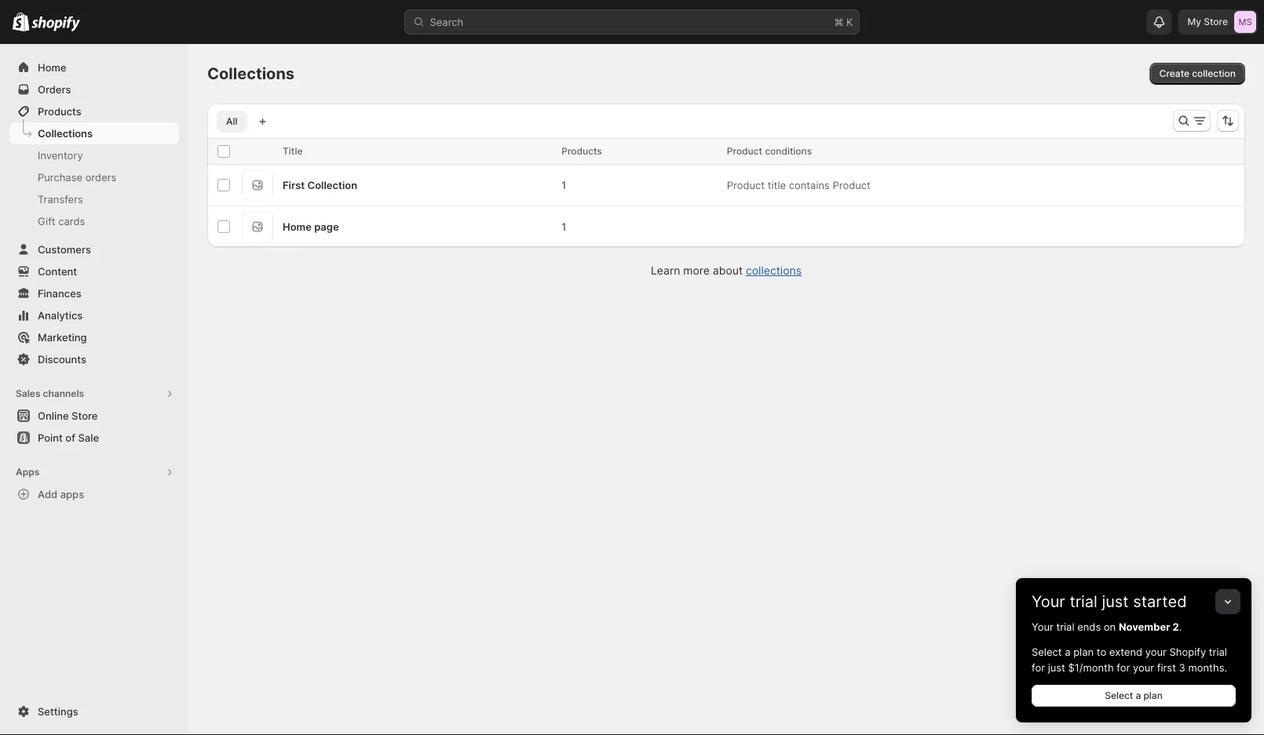 Task type: vqa. For each thing, say whether or not it's contained in the screenshot.
leftmost HOME
yes



Task type: locate. For each thing, give the bounding box(es) containing it.
cards
[[58, 215, 85, 227]]

1 vertical spatial store
[[72, 410, 98, 422]]

1 horizontal spatial just
[[1102, 592, 1129, 612]]

select
[[1032, 646, 1062, 658], [1105, 691, 1133, 702]]

store inside button
[[72, 410, 98, 422]]

more
[[683, 264, 710, 278]]

just inside select a plan to extend your shopify trial for just $1/month for your first 3 months.
[[1048, 662, 1065, 674]]

store for my store
[[1204, 16, 1228, 27]]

plan down first
[[1144, 691, 1163, 702]]

a down select a plan to extend your shopify trial for just $1/month for your first 3 months.
[[1136, 691, 1141, 702]]

product conditions
[[727, 146, 812, 157]]

1 vertical spatial home
[[283, 221, 312, 233]]

product left the title
[[727, 179, 765, 191]]

discounts link
[[9, 349, 179, 371]]

customers
[[38, 243, 91, 256]]

1 horizontal spatial select
[[1105, 691, 1133, 702]]

orders link
[[9, 79, 179, 101]]

apps
[[60, 488, 84, 501]]

store up sale at the bottom left of page
[[72, 410, 98, 422]]

0 horizontal spatial store
[[72, 410, 98, 422]]

for down extend
[[1117, 662, 1130, 674]]

collections link
[[9, 123, 179, 144]]

collections
[[746, 264, 802, 278]]

product
[[727, 146, 763, 157], [727, 179, 765, 191], [833, 179, 871, 191]]

all button
[[217, 111, 247, 133]]

0 vertical spatial just
[[1102, 592, 1129, 612]]

add apps
[[38, 488, 84, 501]]

your up first
[[1146, 646, 1167, 658]]

0 horizontal spatial plan
[[1074, 646, 1094, 658]]

orders
[[85, 171, 117, 183]]

search
[[430, 16, 464, 28]]

content link
[[9, 261, 179, 283]]

0 horizontal spatial home
[[38, 61, 66, 73]]

home for home page
[[283, 221, 312, 233]]

your inside dropdown button
[[1032, 592, 1065, 612]]

1 vertical spatial select
[[1105, 691, 1133, 702]]

collections up all
[[207, 64, 295, 83]]

my store
[[1188, 16, 1228, 27]]

0 vertical spatial trial
[[1070, 592, 1098, 612]]

just inside dropdown button
[[1102, 592, 1129, 612]]

2 vertical spatial trial
[[1209, 646, 1227, 658]]

0 vertical spatial your
[[1032, 592, 1065, 612]]

1 vertical spatial trial
[[1057, 621, 1075, 633]]

select down select a plan to extend your shopify trial for just $1/month for your first 3 months.
[[1105, 691, 1133, 702]]

home
[[38, 61, 66, 73], [283, 221, 312, 233]]

1 1 from the top
[[562, 179, 566, 191]]

your
[[1032, 592, 1065, 612], [1032, 621, 1054, 633]]

1 horizontal spatial products
[[562, 146, 602, 157]]

store for online store
[[72, 410, 98, 422]]

your trial just started element
[[1016, 620, 1252, 723]]

started
[[1133, 592, 1187, 612]]

store
[[1204, 16, 1228, 27], [72, 410, 98, 422]]

sale
[[78, 432, 99, 444]]

of
[[65, 432, 75, 444]]

plan inside select a plan to extend your shopify trial for just $1/month for your first 3 months.
[[1074, 646, 1094, 658]]

a up $1/month
[[1065, 646, 1071, 658]]

shopify
[[1170, 646, 1206, 658]]

0 vertical spatial home
[[38, 61, 66, 73]]

just up on
[[1102, 592, 1129, 612]]

1
[[562, 179, 566, 191], [562, 221, 566, 233]]

a inside select a plan to extend your shopify trial for just $1/month for your first 3 months.
[[1065, 646, 1071, 658]]

select inside select a plan to extend your shopify trial for just $1/month for your first 3 months.
[[1032, 646, 1062, 658]]

1 horizontal spatial collections
[[207, 64, 295, 83]]

1 horizontal spatial home
[[283, 221, 312, 233]]

collections link
[[746, 264, 802, 278]]

0 horizontal spatial just
[[1048, 662, 1065, 674]]

product left conditions
[[727, 146, 763, 157]]

settings
[[38, 706, 78, 718]]

add
[[38, 488, 58, 501]]

0 horizontal spatial for
[[1032, 662, 1045, 674]]

2 your from the top
[[1032, 621, 1054, 633]]

trial up the ends
[[1070, 592, 1098, 612]]

online store link
[[9, 405, 179, 427]]

your up the 'your trial ends on november 2 .'
[[1032, 592, 1065, 612]]

products link
[[9, 101, 179, 123]]

products
[[38, 105, 82, 117], [562, 146, 602, 157]]

1 vertical spatial collections
[[38, 127, 93, 139]]

point of sale link
[[9, 427, 179, 449]]

0 horizontal spatial a
[[1065, 646, 1071, 658]]

for
[[1032, 662, 1045, 674], [1117, 662, 1130, 674]]

collections up inventory
[[38, 127, 93, 139]]

your
[[1146, 646, 1167, 658], [1133, 662, 1154, 674]]

a inside select a plan link
[[1136, 691, 1141, 702]]

trial inside dropdown button
[[1070, 592, 1098, 612]]

your trial just started
[[1032, 592, 1187, 612]]

1 horizontal spatial for
[[1117, 662, 1130, 674]]

0 vertical spatial a
[[1065, 646, 1071, 658]]

online store
[[38, 410, 98, 422]]

home left page
[[283, 221, 312, 233]]

select left to
[[1032, 646, 1062, 658]]

0 vertical spatial 1
[[562, 179, 566, 191]]

online
[[38, 410, 69, 422]]

collections
[[207, 64, 295, 83], [38, 127, 93, 139]]

0 vertical spatial store
[[1204, 16, 1228, 27]]

just left $1/month
[[1048, 662, 1065, 674]]

store right my
[[1204, 16, 1228, 27]]

1 vertical spatial plan
[[1144, 691, 1163, 702]]

0 horizontal spatial products
[[38, 105, 82, 117]]

just
[[1102, 592, 1129, 612], [1048, 662, 1065, 674]]

products inside "link"
[[38, 105, 82, 117]]

1 horizontal spatial a
[[1136, 691, 1141, 702]]

1 horizontal spatial plan
[[1144, 691, 1163, 702]]

trial up months.
[[1209, 646, 1227, 658]]

0 vertical spatial products
[[38, 105, 82, 117]]

plan inside select a plan link
[[1144, 691, 1163, 702]]

sales channels button
[[9, 383, 179, 405]]

select a plan
[[1105, 691, 1163, 702]]

point
[[38, 432, 63, 444]]

0 horizontal spatial select
[[1032, 646, 1062, 658]]

my store image
[[1234, 11, 1256, 33]]

discounts
[[38, 353, 86, 366]]

home up orders
[[38, 61, 66, 73]]

a
[[1065, 646, 1071, 658], [1136, 691, 1141, 702]]

1 your from the top
[[1032, 592, 1065, 612]]

learn more about collections
[[651, 264, 802, 278]]

first
[[1157, 662, 1176, 674]]

0 vertical spatial select
[[1032, 646, 1062, 658]]

orders
[[38, 83, 71, 95]]

trial
[[1070, 592, 1098, 612], [1057, 621, 1075, 633], [1209, 646, 1227, 658]]

shopify image
[[32, 16, 80, 32]]

1 horizontal spatial store
[[1204, 16, 1228, 27]]

1 vertical spatial a
[[1136, 691, 1141, 702]]

analytics
[[38, 309, 83, 322]]

first collection link
[[283, 179, 357, 191]]

customers link
[[9, 239, 179, 261]]

0 vertical spatial your
[[1146, 646, 1167, 658]]

a for select a plan to extend your shopify trial for just $1/month for your first 3 months.
[[1065, 646, 1071, 658]]

marketing
[[38, 331, 87, 344]]

select a plan link
[[1032, 686, 1236, 708]]

plan for select a plan to extend your shopify trial for just $1/month for your first 3 months.
[[1074, 646, 1094, 658]]

2 1 from the top
[[562, 221, 566, 233]]

home page link
[[283, 221, 339, 233]]

1 vertical spatial 1
[[562, 221, 566, 233]]

contains
[[789, 179, 830, 191]]

trial inside select a plan to extend your shopify trial for just $1/month for your first 3 months.
[[1209, 646, 1227, 658]]

your left first
[[1133, 662, 1154, 674]]

0 vertical spatial plan
[[1074, 646, 1094, 658]]

trial left the ends
[[1057, 621, 1075, 633]]

your left the ends
[[1032, 621, 1054, 633]]

finances link
[[9, 283, 179, 305]]

inventory
[[38, 149, 83, 161]]

plan up $1/month
[[1074, 646, 1094, 658]]

create collection
[[1160, 68, 1236, 79]]

select for select a plan
[[1105, 691, 1133, 702]]

create
[[1160, 68, 1190, 79]]

to
[[1097, 646, 1107, 658]]

product for product title contains product
[[727, 179, 765, 191]]

1 vertical spatial just
[[1048, 662, 1065, 674]]

1 vertical spatial your
[[1032, 621, 1054, 633]]

1 vertical spatial products
[[562, 146, 602, 157]]

for left $1/month
[[1032, 662, 1045, 674]]



Task type: describe. For each thing, give the bounding box(es) containing it.
transfers
[[38, 193, 83, 205]]

your trial just started button
[[1016, 579, 1252, 612]]

transfers link
[[9, 188, 179, 210]]

select a plan to extend your shopify trial for just $1/month for your first 3 months.
[[1032, 646, 1227, 674]]

1 for collection
[[562, 179, 566, 191]]

point of sale button
[[0, 427, 188, 449]]

marketing link
[[9, 327, 179, 349]]

0 horizontal spatial collections
[[38, 127, 93, 139]]

my
[[1188, 16, 1202, 27]]

k
[[847, 16, 853, 28]]

collection
[[307, 179, 357, 191]]

title
[[768, 179, 786, 191]]

purchase orders link
[[9, 166, 179, 188]]

finances
[[38, 287, 81, 300]]

content
[[38, 265, 77, 278]]

settings link
[[9, 701, 179, 723]]

title
[[283, 146, 303, 157]]

2
[[1173, 621, 1179, 633]]

collection
[[1192, 68, 1236, 79]]

3
[[1179, 662, 1186, 674]]

sales channels
[[16, 388, 84, 400]]

product title contains product
[[727, 179, 871, 191]]

gift
[[38, 215, 55, 227]]

⌘
[[834, 16, 844, 28]]

title button
[[283, 144, 318, 159]]

learn
[[651, 264, 680, 278]]

2 for from the left
[[1117, 662, 1130, 674]]

1 for page
[[562, 221, 566, 233]]

a for select a plan
[[1136, 691, 1141, 702]]

page
[[314, 221, 339, 233]]

gift cards link
[[9, 210, 179, 232]]

.
[[1179, 621, 1182, 633]]

inventory link
[[9, 144, 179, 166]]

sales
[[16, 388, 40, 400]]

home for home
[[38, 61, 66, 73]]

extend
[[1109, 646, 1143, 658]]

0 vertical spatial collections
[[207, 64, 295, 83]]

$1/month
[[1068, 662, 1114, 674]]

november
[[1119, 621, 1170, 633]]

select for select a plan to extend your shopify trial for just $1/month for your first 3 months.
[[1032, 646, 1062, 658]]

shopify image
[[13, 12, 29, 31]]

apps button
[[9, 462, 179, 484]]

purchase orders
[[38, 171, 117, 183]]

first collection
[[283, 179, 357, 191]]

trial for just
[[1070, 592, 1098, 612]]

online store button
[[0, 405, 188, 427]]

conditions
[[765, 146, 812, 157]]

1 for from the left
[[1032, 662, 1045, 674]]

create collection link
[[1150, 63, 1245, 85]]

first
[[283, 179, 305, 191]]

channels
[[43, 388, 84, 400]]

gift cards
[[38, 215, 85, 227]]

1 vertical spatial your
[[1133, 662, 1154, 674]]

product for product conditions
[[727, 146, 763, 157]]

point of sale
[[38, 432, 99, 444]]

your trial ends on november 2 .
[[1032, 621, 1182, 633]]

about
[[713, 264, 743, 278]]

home link
[[9, 57, 179, 79]]

trial for ends
[[1057, 621, 1075, 633]]

all
[[226, 116, 237, 127]]

months.
[[1188, 662, 1227, 674]]

your for your trial ends on november 2 .
[[1032, 621, 1054, 633]]

home page
[[283, 221, 339, 233]]

ends
[[1078, 621, 1101, 633]]

product right contains
[[833, 179, 871, 191]]

purchase
[[38, 171, 83, 183]]

apps
[[16, 467, 39, 478]]

on
[[1104, 621, 1116, 633]]

add apps button
[[9, 484, 179, 506]]

plan for select a plan
[[1144, 691, 1163, 702]]

⌘ k
[[834, 16, 853, 28]]

analytics link
[[9, 305, 179, 327]]

your for your trial just started
[[1032, 592, 1065, 612]]



